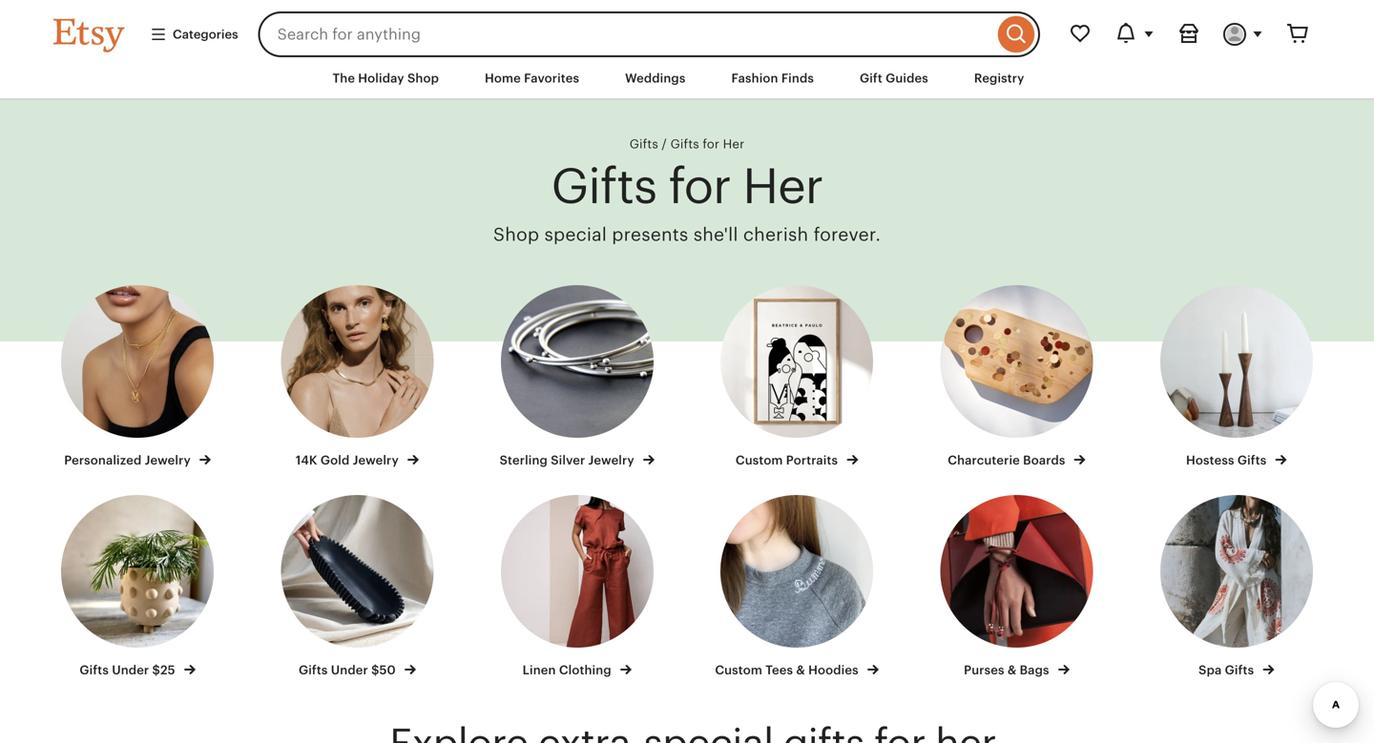 Task type: describe. For each thing, give the bounding box(es) containing it.
$50
[[371, 663, 396, 677]]

silver
[[551, 453, 585, 468]]

weddings
[[625, 71, 686, 85]]

cherish
[[743, 224, 809, 245]]

guides
[[886, 71, 929, 85]]

0 horizontal spatial shop
[[407, 71, 439, 85]]

the holiday shop link
[[318, 61, 453, 96]]

shop special presents she'll cherish forever.
[[493, 224, 881, 245]]

0 vertical spatial for
[[703, 137, 720, 151]]

gifts link
[[630, 137, 658, 151]]

fashion
[[732, 71, 778, 85]]

gifts up special
[[551, 158, 657, 214]]

custom tees & hoodies link
[[704, 495, 890, 679]]

bags
[[1020, 663, 1049, 677]]

hoodies
[[809, 663, 859, 677]]

1 vertical spatial gifts for her
[[551, 158, 823, 214]]

personalized
[[64, 453, 142, 468]]

portraits
[[786, 453, 838, 468]]

linen
[[523, 663, 556, 677]]

1 vertical spatial her
[[743, 158, 823, 214]]

under for $25
[[112, 663, 149, 677]]

hostess
[[1186, 453, 1235, 468]]

spa
[[1199, 663, 1222, 677]]

gifts under $50
[[299, 663, 399, 677]]

& inside purses & bags link
[[1008, 663, 1017, 677]]

custom portraits link
[[704, 285, 890, 469]]

purses
[[964, 663, 1005, 677]]

& inside custom tees & hoodies link
[[796, 663, 805, 677]]

sterling
[[500, 453, 548, 468]]

categories
[[173, 27, 238, 41]]

charcuterie boards link
[[924, 285, 1110, 469]]

home favorites link
[[471, 61, 594, 96]]

jewelry for sterling silver jewelry
[[588, 453, 635, 468]]

purses & bags
[[964, 663, 1053, 677]]

special
[[544, 224, 607, 245]]

linen clothing link
[[485, 495, 670, 679]]

gifts down weddings link
[[630, 137, 658, 151]]

gifts right gifts link
[[671, 137, 699, 151]]

tees
[[766, 663, 793, 677]]

favorites
[[524, 71, 579, 85]]

gifts under $50 link
[[265, 495, 450, 679]]

custom portraits
[[736, 453, 841, 468]]

home favorites
[[485, 71, 579, 85]]

she'll
[[694, 224, 738, 245]]

14k gold jewelry
[[296, 453, 402, 468]]

hostess gifts
[[1186, 453, 1270, 468]]

14k gold jewelry link
[[265, 285, 450, 469]]

spa gifts link
[[1144, 495, 1330, 679]]

fashion finds
[[732, 71, 814, 85]]

gift guides
[[860, 71, 929, 85]]

linen clothing
[[523, 663, 615, 677]]

registry link
[[960, 61, 1039, 96]]



Task type: locate. For each thing, give the bounding box(es) containing it.
spa gifts
[[1199, 663, 1257, 677]]

charcuterie boards
[[948, 453, 1069, 468]]

1 vertical spatial shop
[[493, 224, 540, 245]]

3 jewelry from the left
[[588, 453, 635, 468]]

1 horizontal spatial &
[[1008, 663, 1017, 677]]

custom left tees
[[715, 663, 763, 677]]

boards
[[1023, 453, 1066, 468]]

&
[[796, 663, 805, 677], [1008, 663, 1017, 677]]

clothing
[[559, 663, 612, 677]]

Search for anything text field
[[258, 11, 994, 57]]

0 horizontal spatial under
[[112, 663, 149, 677]]

& right tees
[[796, 663, 805, 677]]

1 under from the left
[[112, 663, 149, 677]]

gifts for her
[[671, 137, 745, 151], [551, 158, 823, 214]]

$25
[[152, 663, 175, 677]]

for right gifts link
[[703, 137, 720, 151]]

custom left portraits
[[736, 453, 783, 468]]

gold
[[321, 453, 350, 468]]

1 vertical spatial custom
[[715, 663, 763, 677]]

categories button
[[136, 17, 253, 52]]

2 jewelry from the left
[[353, 453, 399, 468]]

personalized jewelry link
[[45, 285, 230, 469]]

under left $50
[[331, 663, 368, 677]]

jewelry right personalized
[[145, 453, 191, 468]]

0 vertical spatial custom
[[736, 453, 783, 468]]

her
[[723, 137, 745, 151], [743, 158, 823, 214]]

personalized jewelry
[[64, 453, 194, 468]]

0 horizontal spatial jewelry
[[145, 453, 191, 468]]

1 horizontal spatial under
[[331, 663, 368, 677]]

1 & from the left
[[796, 663, 805, 677]]

2 horizontal spatial jewelry
[[588, 453, 635, 468]]

for
[[703, 137, 720, 151], [669, 158, 731, 214]]

1 horizontal spatial jewelry
[[353, 453, 399, 468]]

menu bar containing the holiday shop
[[19, 57, 1355, 100]]

0 vertical spatial her
[[723, 137, 745, 151]]

jewelry right silver
[[588, 453, 635, 468]]

shop left special
[[493, 224, 540, 245]]

custom for custom portraits
[[736, 453, 783, 468]]

gifts for her up shop special presents she'll cherish forever.
[[551, 158, 823, 214]]

gifts left $50
[[299, 663, 328, 677]]

under for $50
[[331, 663, 368, 677]]

registry
[[974, 71, 1025, 85]]

0 vertical spatial gifts for her
[[671, 137, 745, 151]]

charcuterie
[[948, 453, 1020, 468]]

hostess gifts link
[[1144, 285, 1330, 469]]

weddings link
[[611, 61, 700, 96]]

shop
[[407, 71, 439, 85], [493, 224, 540, 245]]

gifts left $25
[[80, 663, 109, 677]]

home
[[485, 71, 521, 85]]

her up cherish
[[743, 158, 823, 214]]

1 horizontal spatial shop
[[493, 224, 540, 245]]

her down fashion
[[723, 137, 745, 151]]

0 horizontal spatial &
[[796, 663, 805, 677]]

gifts right hostess
[[1238, 453, 1267, 468]]

2 & from the left
[[1008, 663, 1017, 677]]

shop right holiday
[[407, 71, 439, 85]]

custom tees & hoodies
[[715, 663, 862, 677]]

custom for custom tees & hoodies
[[715, 663, 763, 677]]

1 jewelry from the left
[[145, 453, 191, 468]]

custom
[[736, 453, 783, 468], [715, 663, 763, 677]]

jewelry right gold
[[353, 453, 399, 468]]

fashion finds link
[[717, 61, 828, 96]]

under
[[112, 663, 149, 677], [331, 663, 368, 677]]

jewelry
[[145, 453, 191, 468], [353, 453, 399, 468], [588, 453, 635, 468]]

gifts under $25 link
[[45, 495, 230, 679]]

gifts
[[630, 137, 658, 151], [671, 137, 699, 151], [551, 158, 657, 214], [1238, 453, 1267, 468], [80, 663, 109, 677], [299, 663, 328, 677], [1225, 663, 1254, 677]]

forever.
[[814, 224, 881, 245]]

0 vertical spatial shop
[[407, 71, 439, 85]]

gift guides link
[[846, 61, 943, 96]]

under left $25
[[112, 663, 149, 677]]

gifts inside 'link'
[[1238, 453, 1267, 468]]

None search field
[[258, 11, 1040, 57]]

gifts right the spa
[[1225, 663, 1254, 677]]

gifts under $25
[[80, 663, 178, 677]]

for up shop special presents she'll cherish forever.
[[669, 158, 731, 214]]

2 under from the left
[[331, 663, 368, 677]]

gift
[[860, 71, 883, 85]]

sterling silver jewelry link
[[485, 285, 670, 469]]

the
[[333, 71, 355, 85]]

the holiday shop
[[333, 71, 439, 85]]

holiday
[[358, 71, 404, 85]]

categories banner
[[19, 0, 1355, 57]]

purses & bags link
[[924, 495, 1110, 679]]

finds
[[782, 71, 814, 85]]

& left bags
[[1008, 663, 1017, 677]]

1 vertical spatial for
[[669, 158, 731, 214]]

menu bar
[[19, 57, 1355, 100]]

gifts for her right gifts link
[[671, 137, 745, 151]]

none search field inside categories banner
[[258, 11, 1040, 57]]

14k
[[296, 453, 317, 468]]

jewelry for 14k gold jewelry
[[353, 453, 399, 468]]

sterling silver jewelry
[[500, 453, 638, 468]]

presents
[[612, 224, 689, 245]]



Task type: vqa. For each thing, say whether or not it's contained in the screenshot.
life?
no



